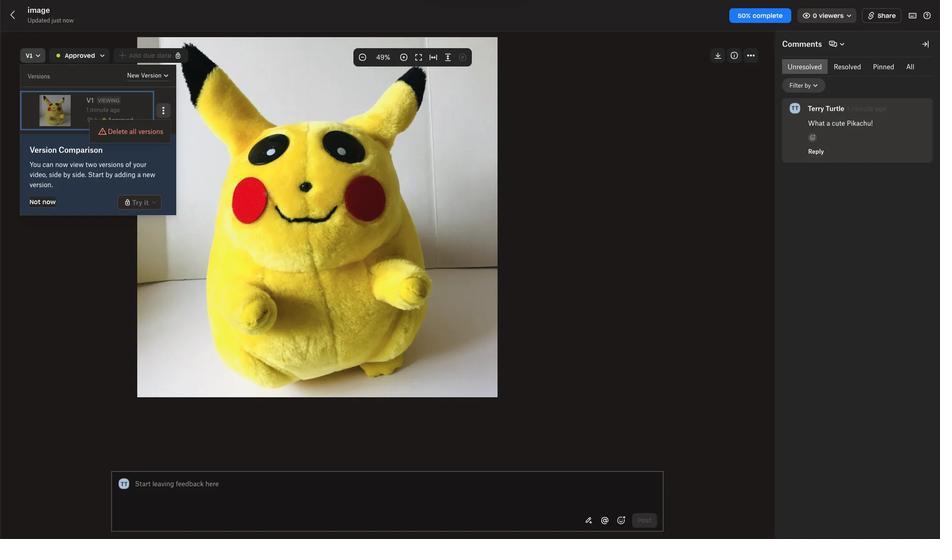 Task type: describe. For each thing, give the bounding box(es) containing it.
image
[[28, 6, 50, 14]]

all
[[129, 127, 137, 135]]

hide sidebar image
[[921, 39, 932, 50]]

resolved button
[[829, 59, 867, 74]]

versions
[[28, 73, 50, 80]]

comparison
[[59, 146, 103, 155]]

pikachu!
[[848, 119, 874, 127]]

side
[[49, 171, 62, 178]]

fit to height image
[[443, 52, 454, 63]]

side.
[[72, 171, 86, 178]]

cute
[[833, 119, 846, 127]]

updated
[[28, 17, 50, 24]]

you
[[30, 161, 41, 168]]

1 horizontal spatial a
[[827, 119, 831, 127]]

toggle fullscreen image
[[413, 52, 424, 63]]

terry
[[809, 105, 825, 112]]

delete
[[108, 127, 128, 135]]

start leaving feedback here
[[135, 481, 219, 488]]

what a cute pikachu!
[[809, 119, 874, 127]]

1 by from the left
[[63, 171, 71, 178]]

all button
[[901, 59, 921, 74]]

fit to width image
[[428, 52, 439, 63]]

new
[[143, 171, 155, 178]]

ago
[[876, 105, 887, 112]]

version.
[[30, 181, 53, 189]]

adding
[[115, 171, 136, 178]]

add emoji image
[[809, 134, 817, 141]]

0 vertical spatial versions
[[138, 127, 163, 135]]

show drawing tools image
[[584, 516, 595, 527]]

tab list containing unresolved
[[783, 59, 921, 74]]

two
[[86, 161, 97, 168]]

you can now view two versions of your video, side by side. start by adding a new version.
[[30, 161, 155, 189]]

start inside "you can now view two versions of your video, side by side. start by adding a new version."
[[88, 171, 104, 178]]

mention button image
[[600, 516, 611, 527]]

of
[[126, 161, 131, 168]]

approved button
[[49, 48, 110, 63]]

versions inside "you can now view two versions of your video, side by side. start by adding a new version."
[[99, 161, 124, 168]]

here
[[206, 481, 219, 488]]

delete all versions
[[108, 127, 163, 135]]

add emoji image
[[616, 516, 627, 527]]



Task type: locate. For each thing, give the bounding box(es) containing it.
version comparison menu
[[20, 65, 176, 215]]

view
[[70, 161, 84, 168]]

pinned
[[874, 63, 895, 71]]

now right 'just'
[[63, 17, 74, 24]]

now up side
[[55, 161, 68, 168]]

version comparison
[[30, 146, 103, 155]]

minute
[[852, 105, 874, 112]]

what
[[809, 119, 825, 127]]

feedback
[[176, 481, 204, 488]]

turtle
[[826, 105, 845, 112]]

reply button
[[809, 146, 825, 157]]

a left new
[[137, 171, 141, 178]]

2 by from the left
[[106, 171, 113, 178]]

terry turtle 1 minute ago
[[809, 105, 887, 112]]

0 vertical spatial a
[[827, 119, 831, 127]]

a inside "you can now view two versions of your video, side by side. start by adding a new version."
[[137, 171, 141, 178]]

1 horizontal spatial start
[[135, 481, 151, 488]]

1 horizontal spatial versions
[[138, 127, 163, 135]]

1 horizontal spatial by
[[106, 171, 113, 178]]

unresolved
[[788, 63, 823, 71]]

by
[[63, 171, 71, 178], [106, 171, 113, 178]]

a
[[827, 119, 831, 127], [137, 171, 141, 178]]

0 horizontal spatial start
[[88, 171, 104, 178]]

by right side
[[63, 171, 71, 178]]

1 vertical spatial now
[[55, 161, 68, 168]]

reply
[[809, 148, 825, 155]]

comments
[[783, 40, 823, 48]]

start left leaving
[[135, 481, 151, 488]]

now inside "you can now view two versions of your video, side by side. start by adding a new version."
[[55, 161, 68, 168]]

1 vertical spatial a
[[137, 171, 141, 178]]

start
[[88, 171, 104, 178], [135, 481, 151, 488]]

approved
[[65, 52, 95, 59]]

pinned button
[[868, 59, 900, 74]]

tab list
[[783, 59, 921, 74]]

a left cute
[[827, 119, 831, 127]]

video,
[[30, 171, 47, 178]]

versions up adding
[[99, 161, 124, 168]]

just
[[52, 17, 61, 24]]

now inside image updated just now
[[63, 17, 74, 24]]

0 horizontal spatial a
[[137, 171, 141, 178]]

leaving
[[152, 481, 174, 488]]

version
[[30, 146, 57, 155]]

can
[[43, 161, 54, 168]]

by left adding
[[106, 171, 113, 178]]

your
[[133, 161, 147, 168]]

1 vertical spatial versions
[[99, 161, 124, 168]]

versions
[[138, 127, 163, 135], [99, 161, 124, 168]]

0 horizontal spatial versions
[[99, 161, 124, 168]]

0 vertical spatial now
[[63, 17, 74, 24]]

versions right all
[[138, 127, 163, 135]]

start down the "two"
[[88, 171, 104, 178]]

1 vertical spatial start
[[135, 481, 151, 488]]

resolved
[[834, 63, 862, 71]]

keyboard shortcuts image
[[908, 10, 919, 21]]

0 vertical spatial start
[[88, 171, 104, 178]]

1
[[848, 105, 850, 112]]

all
[[907, 63, 915, 71]]

now
[[63, 17, 74, 24], [55, 161, 68, 168]]

unresolved button
[[783, 59, 828, 74]]

0 horizontal spatial by
[[63, 171, 71, 178]]

None text field
[[135, 479, 658, 489]]

image updated just now
[[28, 6, 74, 24]]



Task type: vqa. For each thing, say whether or not it's contained in the screenshot.
Version Comparison
yes



